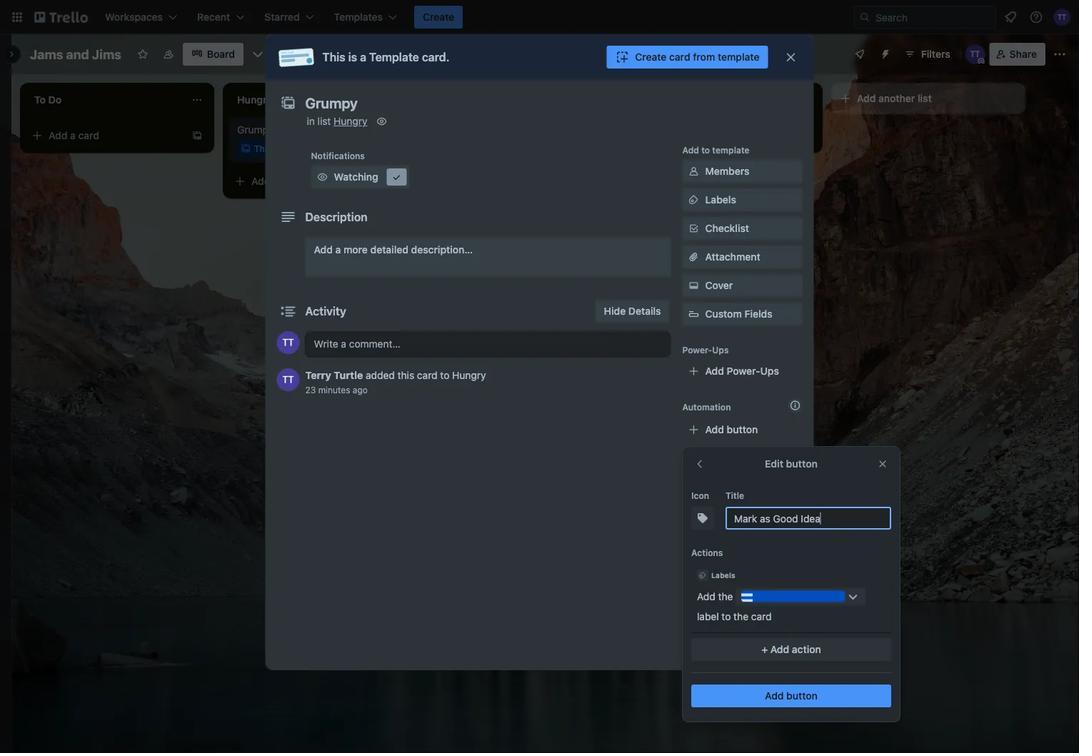Task type: locate. For each thing, give the bounding box(es) containing it.
return to previous screen image
[[695, 459, 706, 470]]

sm image for delete
[[687, 601, 701, 615]]

add button button down "automation"
[[683, 419, 803, 442]]

hide
[[604, 305, 626, 317], [706, 573, 727, 585]]

1 vertical spatial this
[[254, 144, 271, 154]]

jams and jims
[[30, 46, 121, 62]]

1 horizontal spatial create from template… image
[[394, 176, 406, 187]]

1 vertical spatial button
[[786, 458, 818, 470]]

attachment
[[706, 251, 761, 263]]

add button
[[706, 424, 758, 436], [765, 691, 818, 702]]

sm image for labels
[[687, 193, 701, 207]]

create from template… image right watching
[[394, 176, 406, 187]]

card
[[670, 51, 691, 63], [78, 130, 99, 141], [274, 144, 292, 154], [281, 175, 302, 187], [417, 370, 438, 382], [752, 611, 772, 623]]

1 horizontal spatial add button
[[765, 691, 818, 702]]

button down "automation"
[[727, 424, 758, 436]]

delete link
[[683, 597, 803, 619]]

23 minutes ago link
[[305, 385, 368, 395]]

0 vertical spatial add a card button
[[26, 124, 186, 147]]

label to the card
[[697, 611, 772, 623]]

1 vertical spatial hungry
[[452, 370, 486, 382]]

sm image for checklist
[[687, 222, 701, 236]]

0 vertical spatial terry turtle (terryturtle) image
[[1054, 9, 1071, 26]]

list for add another list
[[918, 93, 932, 104]]

is down grumpy link
[[294, 144, 301, 154]]

power-
[[683, 345, 713, 355], [727, 365, 761, 377]]

1 sm image from the top
[[687, 193, 701, 207]]

2 vertical spatial list
[[755, 573, 769, 585]]

add a card button
[[26, 124, 186, 147], [229, 170, 389, 193]]

create for create
[[423, 11, 455, 23]]

labels
[[706, 194, 737, 206], [712, 572, 736, 580]]

add a more detailed description…
[[314, 244, 473, 256]]

create
[[423, 11, 455, 23], [635, 51, 667, 63]]

create from template… image left grumpy
[[191, 130, 203, 141]]

add button down "automation"
[[706, 424, 758, 436]]

0 vertical spatial labels
[[706, 194, 737, 206]]

the right label
[[734, 611, 749, 623]]

hide for hide from list
[[706, 573, 727, 585]]

move link
[[683, 476, 803, 499]]

activity
[[305, 305, 346, 318]]

0 vertical spatial template
[[718, 51, 760, 63]]

from inside 'link'
[[730, 573, 752, 585]]

0 vertical spatial create from template… image
[[191, 130, 203, 141]]

template
[[718, 51, 760, 63], [713, 145, 750, 155]]

sm image inside labels 'link'
[[687, 193, 701, 207]]

to for label
[[722, 611, 731, 623]]

1 vertical spatial share button
[[683, 625, 803, 648]]

None text field
[[298, 90, 770, 116]]

labels up the add the
[[712, 572, 736, 580]]

sm image left checklist
[[687, 222, 701, 236]]

1 horizontal spatial is
[[348, 50, 357, 64]]

0 horizontal spatial add button
[[706, 424, 758, 436]]

0 vertical spatial this
[[323, 50, 346, 64]]

a
[[360, 50, 367, 64], [70, 130, 76, 141], [303, 144, 308, 154], [273, 175, 279, 187], [336, 244, 341, 256]]

0 horizontal spatial list
[[318, 115, 331, 127]]

add a card
[[49, 130, 99, 141], [252, 175, 302, 187]]

add button button down + add action
[[692, 685, 892, 708]]

add button down + add action
[[765, 691, 818, 702]]

1 vertical spatial the
[[734, 611, 749, 623]]

2 vertical spatial to
[[722, 611, 731, 623]]

ups up the add power-ups
[[713, 345, 729, 355]]

0 horizontal spatial from
[[693, 51, 715, 63]]

1 vertical spatial is
[[294, 144, 301, 154]]

1 horizontal spatial list
[[755, 573, 769, 585]]

sm image
[[375, 114, 389, 129], [687, 164, 701, 179], [315, 170, 330, 184], [390, 170, 404, 184], [687, 509, 701, 523], [696, 512, 710, 526], [687, 572, 701, 587]]

0 vertical spatial hide
[[604, 305, 626, 317]]

1 horizontal spatial terry turtle (terryturtle) image
[[966, 44, 986, 64]]

template left card.
[[369, 50, 419, 64]]

create inside button
[[423, 11, 455, 23]]

the
[[719, 591, 733, 603], [734, 611, 749, 623]]

edit button
[[765, 458, 818, 470]]

create inside "button"
[[635, 51, 667, 63]]

sm image inside the checklist link
[[687, 222, 701, 236]]

0 vertical spatial share button
[[990, 43, 1046, 66]]

this card is a template.
[[254, 144, 348, 154]]

customize views image
[[251, 47, 265, 61]]

list inside 'link'
[[755, 573, 769, 585]]

sm image
[[687, 193, 701, 207], [687, 222, 701, 236], [687, 279, 701, 293], [687, 480, 701, 494], [687, 537, 701, 552], [687, 601, 701, 615]]

to right label
[[722, 611, 731, 623]]

2 horizontal spatial to
[[722, 611, 731, 623]]

button down 'action'
[[787, 691, 818, 702]]

sm image down add to template at the right of the page
[[687, 193, 701, 207]]

0 horizontal spatial share
[[706, 631, 733, 642]]

4 sm image from the top
[[687, 480, 701, 494]]

1 horizontal spatial the
[[734, 611, 749, 623]]

0 vertical spatial power-
[[683, 345, 713, 355]]

1 vertical spatial create
[[635, 51, 667, 63]]

sm image for template
[[687, 537, 701, 552]]

sm image down return to previous screen icon
[[687, 480, 701, 494]]

sm image inside delete link
[[687, 601, 701, 615]]

create from template… image
[[191, 130, 203, 141], [394, 176, 406, 187]]

the down hide from list
[[719, 591, 733, 603]]

0 vertical spatial share
[[1010, 48, 1038, 60]]

1 horizontal spatial add a card
[[252, 175, 302, 187]]

2 horizontal spatial list
[[918, 93, 932, 104]]

sm image inside template button
[[687, 537, 701, 552]]

watching
[[334, 171, 378, 183]]

1 vertical spatial create from template… image
[[394, 176, 406, 187]]

template down copy
[[706, 538, 749, 550]]

template
[[369, 50, 419, 64], [706, 538, 749, 550]]

0 horizontal spatial create
[[423, 11, 455, 23]]

hungry down write a comment text field
[[452, 370, 486, 382]]

create for create card from template
[[635, 51, 667, 63]]

0 vertical spatial template
[[369, 50, 419, 64]]

to
[[702, 145, 710, 155], [440, 370, 450, 382], [722, 611, 731, 623]]

ups down fields
[[761, 365, 779, 377]]

3 sm image from the top
[[687, 279, 701, 293]]

hide from list
[[706, 573, 769, 585]]

is
[[348, 50, 357, 64], [294, 144, 301, 154]]

0 horizontal spatial create from template… image
[[191, 130, 203, 141]]

sm image inside copy link
[[687, 509, 701, 523]]

0 vertical spatial hungry
[[334, 115, 368, 127]]

1 horizontal spatial add a card button
[[229, 170, 389, 193]]

ago
[[353, 385, 368, 395]]

hungry link
[[334, 115, 368, 127]]

1 horizontal spatial hide
[[706, 573, 727, 585]]

0 vertical spatial is
[[348, 50, 357, 64]]

0 vertical spatial to
[[702, 145, 710, 155]]

0 vertical spatial from
[[693, 51, 715, 63]]

attachment button
[[683, 246, 803, 269]]

add button button
[[683, 419, 803, 442], [692, 685, 892, 708]]

to for add
[[702, 145, 710, 155]]

1 vertical spatial hide
[[706, 573, 727, 585]]

labels inside 'link'
[[706, 194, 737, 206]]

add a card for bottommost add a card button
[[252, 175, 302, 187]]

1 horizontal spatial terry turtle (terryturtle) image
[[1054, 9, 1071, 26]]

actions up move
[[683, 461, 714, 471]]

share button
[[990, 43, 1046, 66], [683, 625, 803, 648]]

1 vertical spatial power-
[[727, 365, 761, 377]]

button for top add button button
[[727, 424, 758, 436]]

5 sm image from the top
[[687, 537, 701, 552]]

add another list button
[[832, 83, 1026, 114]]

0 horizontal spatial terry turtle (terryturtle) image
[[277, 369, 300, 392]]

0 horizontal spatial this
[[254, 144, 271, 154]]

1 vertical spatial add a card
[[252, 175, 302, 187]]

0 vertical spatial add button button
[[683, 419, 803, 442]]

terry turtle (terryturtle) image left 23
[[277, 369, 300, 392]]

add a card for top add a card button
[[49, 130, 99, 141]]

this down grumpy
[[254, 144, 271, 154]]

terry turtle (terryturtle) image
[[966, 44, 986, 64], [277, 369, 300, 392]]

1 horizontal spatial to
[[702, 145, 710, 155]]

button right the edit
[[786, 458, 818, 470]]

minutes
[[318, 385, 350, 395]]

6 sm image from the top
[[687, 601, 701, 615]]

create from template… image for top add a card button
[[191, 130, 203, 141]]

terry turtle (terryturtle) image
[[1054, 9, 1071, 26], [277, 332, 300, 354]]

1 vertical spatial from
[[730, 573, 752, 585]]

1 horizontal spatial hungry
[[452, 370, 486, 382]]

sm image left cover
[[687, 279, 701, 293]]

description
[[305, 210, 368, 224]]

1 vertical spatial add button
[[765, 691, 818, 702]]

sm image inside cover link
[[687, 279, 701, 293]]

hide inside 'link'
[[706, 573, 727, 585]]

1 horizontal spatial share button
[[990, 43, 1046, 66]]

label
[[697, 611, 719, 623]]

1 horizontal spatial create
[[635, 51, 667, 63]]

board link
[[183, 43, 244, 66]]

0 horizontal spatial hide
[[604, 305, 626, 317]]

actions down copy
[[692, 548, 723, 558]]

checklist
[[706, 223, 750, 234]]

1 vertical spatial labels
[[712, 572, 736, 580]]

hide details
[[604, 305, 661, 317]]

cover link
[[683, 274, 803, 297]]

0 horizontal spatial is
[[294, 144, 301, 154]]

add
[[857, 93, 876, 104], [49, 130, 67, 141], [683, 145, 700, 155], [252, 175, 270, 187], [314, 244, 333, 256], [706, 365, 725, 377], [706, 424, 725, 436], [697, 591, 716, 603], [771, 644, 790, 656], [765, 691, 784, 702]]

0 vertical spatial the
[[719, 591, 733, 603]]

0 vertical spatial list
[[918, 93, 932, 104]]

actions
[[683, 461, 714, 471], [692, 548, 723, 558]]

0 horizontal spatial share button
[[683, 625, 803, 648]]

sm image inside move link
[[687, 480, 701, 494]]

ups
[[713, 345, 729, 355], [761, 365, 779, 377]]

list inside 'button'
[[918, 93, 932, 104]]

hungry up template.
[[334, 115, 368, 127]]

automation
[[683, 402, 731, 412]]

is up the hungry link
[[348, 50, 357, 64]]

sm image down icon at bottom
[[687, 537, 701, 552]]

share button down the 0 notifications image
[[990, 43, 1046, 66]]

0 vertical spatial create
[[423, 11, 455, 23]]

custom
[[706, 308, 742, 320]]

share left "show menu" image
[[1010, 48, 1038, 60]]

share down label
[[706, 631, 733, 642]]

open information menu image
[[1030, 10, 1044, 24]]

1 vertical spatial template
[[713, 145, 750, 155]]

card.
[[422, 50, 450, 64]]

hide left details in the top of the page
[[604, 305, 626, 317]]

list right in
[[318, 115, 331, 127]]

share button down the 'label to the card'
[[683, 625, 803, 648]]

1 horizontal spatial template
[[706, 538, 749, 550]]

hide for hide details
[[604, 305, 626, 317]]

2 vertical spatial button
[[787, 691, 818, 702]]

watching button
[[311, 166, 410, 189]]

1 horizontal spatial from
[[730, 573, 752, 585]]

0 horizontal spatial terry turtle (terryturtle) image
[[277, 332, 300, 354]]

terry turtle (terryturtle) image right filters
[[966, 44, 986, 64]]

this
[[323, 50, 346, 64], [254, 144, 271, 154]]

power ups image
[[854, 49, 866, 60]]

1 vertical spatial list
[[318, 115, 331, 127]]

to right this
[[440, 370, 450, 382]]

hide up the add the
[[706, 573, 727, 585]]

Add label… text field
[[726, 507, 892, 530]]

terry turtle added this card to hungry 23 minutes ago
[[305, 370, 486, 395]]

1 horizontal spatial this
[[323, 50, 346, 64]]

0 horizontal spatial add a card
[[49, 130, 99, 141]]

this up in list hungry at left
[[323, 50, 346, 64]]

this for this is a template card.
[[323, 50, 346, 64]]

list up delete link
[[755, 573, 769, 585]]

list
[[918, 93, 932, 104], [318, 115, 331, 127], [755, 573, 769, 585]]

power- down custom
[[683, 345, 713, 355]]

1 vertical spatial template
[[706, 538, 749, 550]]

0 horizontal spatial hungry
[[334, 115, 368, 127]]

button
[[727, 424, 758, 436], [786, 458, 818, 470], [787, 691, 818, 702]]

hungry
[[334, 115, 368, 127], [452, 370, 486, 382]]

from
[[693, 51, 715, 63], [730, 573, 752, 585]]

move
[[706, 481, 731, 493]]

list right another
[[918, 93, 932, 104]]

Board name text field
[[23, 43, 129, 66]]

sm image left delete
[[687, 601, 701, 615]]

details
[[629, 305, 661, 317]]

share
[[1010, 48, 1038, 60], [706, 631, 733, 642]]

to up members
[[702, 145, 710, 155]]

1 horizontal spatial ups
[[761, 365, 779, 377]]

1 vertical spatial to
[[440, 370, 450, 382]]

0 horizontal spatial to
[[440, 370, 450, 382]]

create card from template button
[[607, 46, 768, 69]]

power- down power-ups
[[727, 365, 761, 377]]

0 horizontal spatial add a card button
[[26, 124, 186, 147]]

this
[[398, 370, 415, 382]]

labels up checklist
[[706, 194, 737, 206]]

0 vertical spatial button
[[727, 424, 758, 436]]

0 vertical spatial ups
[[713, 345, 729, 355]]

2 sm image from the top
[[687, 222, 701, 236]]

0 horizontal spatial power-
[[683, 345, 713, 355]]

1 vertical spatial terry turtle (terryturtle) image
[[277, 369, 300, 392]]

hide from list link
[[683, 568, 803, 591]]

sm image inside members link
[[687, 164, 701, 179]]

edit
[[765, 458, 784, 470]]

add another list
[[857, 93, 932, 104]]

0 vertical spatial add a card
[[49, 130, 99, 141]]



Task type: vqa. For each thing, say whether or not it's contained in the screenshot.
2nd "TERRY" from the top of the page
no



Task type: describe. For each thing, give the bounding box(es) containing it.
another
[[879, 93, 916, 104]]

create from template… image for bottommost add a card button
[[394, 176, 406, 187]]

+ add action
[[762, 644, 822, 656]]

card inside terry turtle added this card to hungry 23 minutes ago
[[417, 370, 438, 382]]

star or unstar board image
[[137, 49, 149, 60]]

1 vertical spatial terry turtle (terryturtle) image
[[277, 332, 300, 354]]

cover
[[706, 280, 733, 292]]

1 horizontal spatial share
[[1010, 48, 1038, 60]]

1 vertical spatial add button button
[[692, 685, 892, 708]]

sm image for move
[[687, 480, 701, 494]]

power-ups
[[683, 345, 729, 355]]

sm image inside hide from list 'link'
[[687, 572, 701, 587]]

add power-ups link
[[683, 360, 803, 383]]

custom fields button
[[683, 307, 803, 322]]

create card from template
[[635, 51, 760, 63]]

title
[[726, 491, 745, 501]]

hungry inside terry turtle added this card to hungry 23 minutes ago
[[452, 370, 486, 382]]

0 vertical spatial add button
[[706, 424, 758, 436]]

template.
[[310, 144, 348, 154]]

primary element
[[0, 0, 1080, 34]]

0 horizontal spatial ups
[[713, 345, 729, 355]]

add to template
[[683, 145, 750, 155]]

copy link
[[683, 504, 803, 527]]

0 horizontal spatial the
[[719, 591, 733, 603]]

fields
[[745, 308, 773, 320]]

terry
[[305, 370, 331, 382]]

copy
[[706, 510, 730, 522]]

jims
[[92, 46, 121, 62]]

grumpy link
[[237, 123, 403, 137]]

members
[[706, 165, 750, 177]]

automation image
[[874, 43, 894, 63]]

0 horizontal spatial template
[[369, 50, 419, 64]]

and
[[66, 46, 89, 62]]

sm image for cover
[[687, 279, 701, 293]]

action
[[792, 644, 822, 656]]

to inside terry turtle added this card to hungry 23 minutes ago
[[440, 370, 450, 382]]

notifications
[[311, 151, 365, 161]]

add power-ups
[[706, 365, 779, 377]]

1 vertical spatial ups
[[761, 365, 779, 377]]

search image
[[860, 11, 871, 23]]

23
[[305, 385, 316, 395]]

show menu image
[[1053, 47, 1068, 61]]

Search field
[[871, 6, 996, 28]]

board
[[207, 48, 235, 60]]

0 vertical spatial terry turtle (terryturtle) image
[[966, 44, 986, 64]]

button for the bottommost add button button
[[787, 691, 818, 702]]

1 vertical spatial actions
[[692, 548, 723, 558]]

0 notifications image
[[1002, 9, 1020, 26]]

template inside button
[[706, 538, 749, 550]]

create button
[[414, 6, 463, 29]]

filters button
[[900, 43, 955, 66]]

members link
[[683, 160, 803, 183]]

checklist link
[[683, 217, 803, 240]]

+
[[762, 644, 768, 656]]

1 horizontal spatial power-
[[727, 365, 761, 377]]

add inside 'button'
[[857, 93, 876, 104]]

switch to… image
[[10, 10, 24, 24]]

grumpy
[[237, 124, 274, 136]]

this for this card is a template.
[[254, 144, 271, 154]]

color: blue, title: none image
[[742, 591, 846, 603]]

in
[[307, 115, 315, 127]]

card inside "button"
[[670, 51, 691, 63]]

jams
[[30, 46, 63, 62]]

labels link
[[683, 189, 803, 212]]

turtle
[[334, 370, 363, 382]]

custom fields
[[706, 308, 773, 320]]

delete
[[706, 602, 736, 614]]

hide details link
[[596, 300, 670, 323]]

more
[[344, 244, 368, 256]]

in list hungry
[[307, 115, 368, 127]]

1 vertical spatial share
[[706, 631, 733, 642]]

workspace visible image
[[163, 49, 174, 60]]

this is a template card.
[[323, 50, 450, 64]]

list for hide from list
[[755, 573, 769, 585]]

added
[[366, 370, 395, 382]]

template inside "button"
[[718, 51, 760, 63]]

add the
[[697, 591, 733, 603]]

filters
[[922, 48, 951, 60]]

add a more detailed description… link
[[305, 237, 671, 277]]

description…
[[411, 244, 473, 256]]

template button
[[683, 533, 803, 556]]

Write a comment text field
[[305, 332, 671, 357]]

from inside "button"
[[693, 51, 715, 63]]

close popover image
[[877, 459, 889, 470]]

icon
[[692, 491, 710, 501]]

detailed
[[371, 244, 409, 256]]

0 vertical spatial actions
[[683, 461, 714, 471]]

1 vertical spatial add a card button
[[229, 170, 389, 193]]



